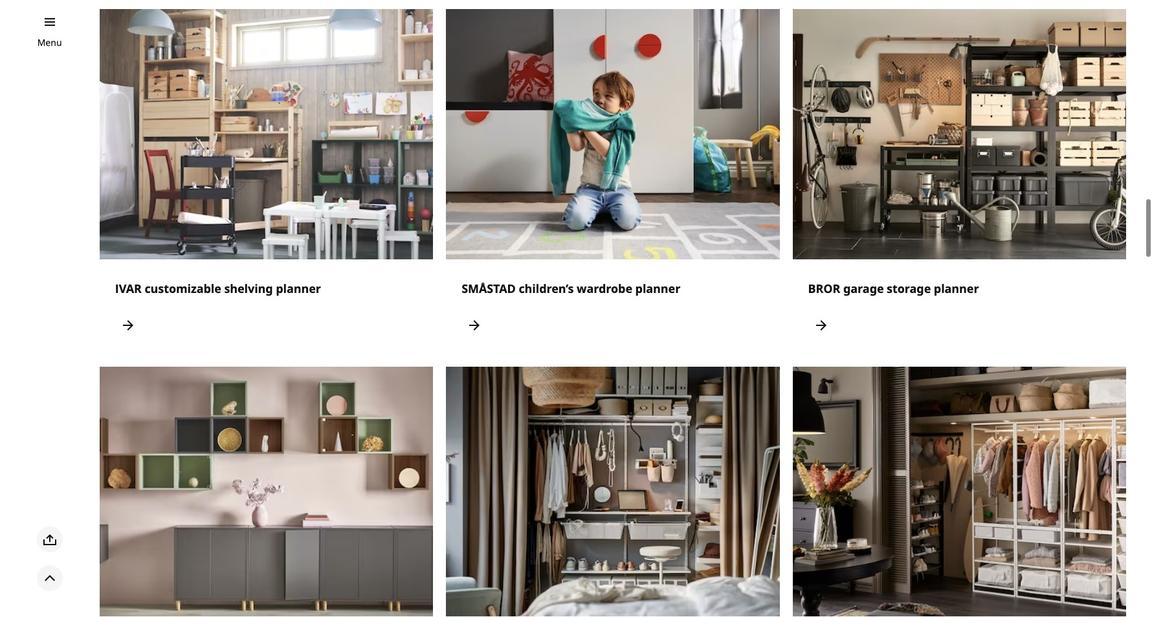 Task type: vqa. For each thing, say whether or not it's contained in the screenshot.
Join Or Log In button related to Business
no



Task type: describe. For each thing, give the bounding box(es) containing it.
customizable
[[145, 281, 221, 296]]

menu
[[37, 36, 62, 49]]

bror garage storage planner link
[[793, 9, 1126, 354]]

bror garage storage planner
[[808, 281, 979, 296]]

småstad children's wardrobe planner
[[462, 281, 681, 296]]

ivar
[[115, 281, 142, 296]]

storage
[[887, 281, 931, 296]]

planner for bror garage storage planner
[[934, 281, 979, 296]]

bror
[[808, 281, 841, 296]]

ivar customizable shelving planner link
[[100, 9, 433, 354]]

småstad children's wardrobe planner link
[[446, 9, 780, 354]]

shelving
[[224, 281, 273, 296]]



Task type: locate. For each thing, give the bounding box(es) containing it.
ivar customizable shelving planner
[[115, 281, 321, 296]]

planner for ivar customizable shelving planner
[[276, 281, 321, 296]]

planner right wardrobe on the top right of the page
[[635, 281, 681, 296]]

planner
[[276, 281, 321, 296], [635, 281, 681, 296], [934, 281, 979, 296]]

2 planner from the left
[[635, 281, 681, 296]]

1 horizontal spatial planner
[[635, 281, 681, 296]]

1 planner from the left
[[276, 281, 321, 296]]

menu button
[[37, 36, 62, 50]]

3 planner from the left
[[934, 281, 979, 296]]

småstad
[[462, 281, 516, 296]]

children's
[[519, 281, 574, 296]]

planner right shelving
[[276, 281, 321, 296]]

planner for småstad children's wardrobe planner
[[635, 281, 681, 296]]

0 horizontal spatial planner
[[276, 281, 321, 296]]

2 horizontal spatial planner
[[934, 281, 979, 296]]

planner right storage
[[934, 281, 979, 296]]

wardrobe
[[577, 281, 632, 296]]

planner inside "link"
[[635, 281, 681, 296]]

garage
[[843, 281, 884, 296]]



